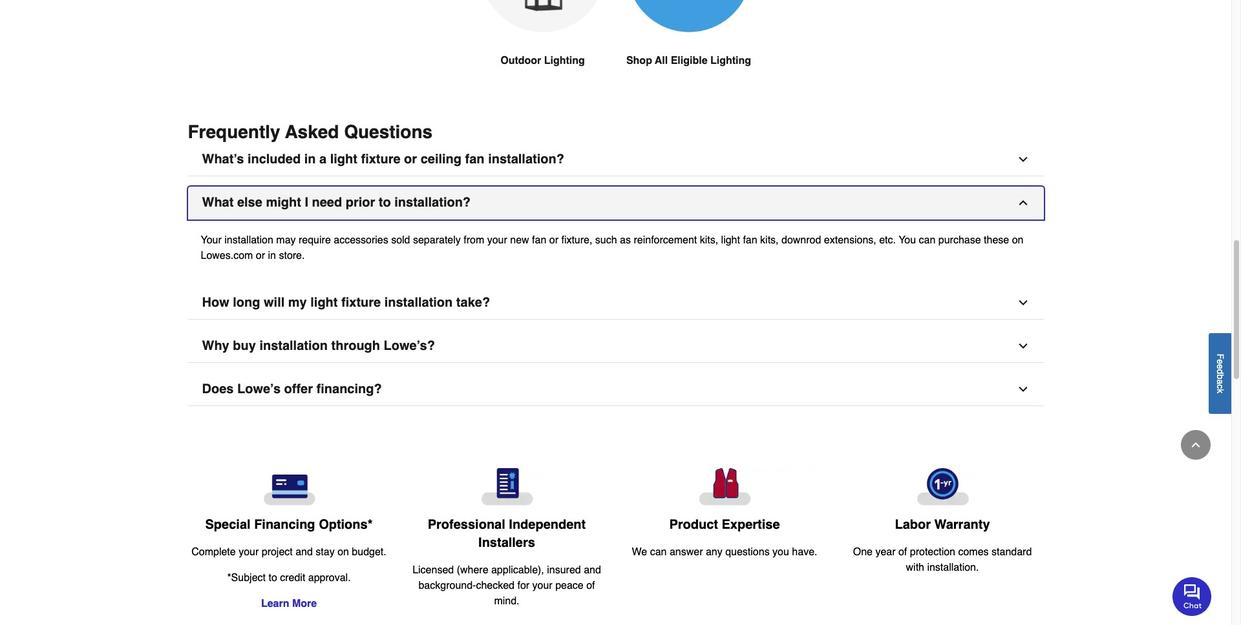 Task type: describe. For each thing, give the bounding box(es) containing it.
installers
[[479, 536, 535, 551]]

may
[[276, 235, 296, 246]]

new
[[510, 235, 529, 246]]

chevron down image for what's included in a light fixture or ceiling fan installation?
[[1017, 153, 1030, 166]]

d
[[1216, 369, 1226, 375]]

product expertise
[[669, 518, 780, 533]]

how long will my light fixture installation take? button
[[188, 287, 1044, 320]]

a dark blue credit card icon. image
[[190, 469, 388, 506]]

1 vertical spatial or
[[549, 235, 559, 246]]

shop all eligible lighting link
[[626, 0, 752, 100]]

0 horizontal spatial your
[[239, 547, 259, 559]]

and inside licensed (where applicable), insured and background-checked for your peace of mind.
[[584, 565, 601, 577]]

a dark blue background check icon. image
[[408, 469, 606, 506]]

frequently
[[188, 122, 280, 142]]

from
[[464, 235, 484, 246]]

1 lighting from the left
[[544, 55, 585, 67]]

ceiling
[[421, 152, 462, 167]]

financing?
[[317, 382, 382, 397]]

prior
[[346, 195, 375, 210]]

my
[[288, 296, 307, 310]]

chevron down image for why buy installation through lowe's?
[[1017, 340, 1030, 353]]

approval.
[[308, 573, 351, 585]]

outdoor
[[501, 55, 541, 67]]

1 vertical spatial to
[[269, 573, 277, 585]]

need
[[312, 195, 342, 210]]

comes
[[959, 547, 989, 559]]

2 horizontal spatial fan
[[743, 235, 758, 246]]

fixture,
[[561, 235, 593, 246]]

light inside your installation may require accessories sold separately from your new fan or fixture, such as reinforcement kits, light fan kits, downrod extensions, etc. you can purchase these on lowes.com or in store.
[[721, 235, 740, 246]]

why
[[202, 339, 229, 354]]

outdoor lighting link
[[480, 0, 606, 100]]

why buy installation through lowe's? button
[[188, 330, 1044, 363]]

your for background-
[[532, 581, 553, 592]]

fan inside button
[[465, 152, 485, 167]]

shop
[[626, 55, 652, 67]]

protection
[[910, 547, 956, 559]]

of inside licensed (where applicable), insured and background-checked for your peace of mind.
[[587, 581, 595, 592]]

might
[[266, 195, 301, 210]]

shop all. image
[[626, 0, 752, 33]]

what's
[[202, 152, 244, 167]]

have.
[[792, 547, 818, 559]]

product
[[669, 518, 718, 533]]

through
[[331, 339, 380, 354]]

year
[[876, 547, 896, 559]]

asked
[[285, 122, 339, 142]]

outdoor lighting
[[501, 55, 585, 67]]

light for ceiling
[[330, 152, 357, 167]]

1 kits, from the left
[[700, 235, 718, 246]]

i
[[305, 195, 308, 210]]

fixture for or
[[361, 152, 401, 167]]

chat invite button image
[[1173, 577, 1212, 617]]

2 e from the top
[[1216, 364, 1226, 370]]

frequently asked questions
[[188, 122, 433, 142]]

a lowe's red vest icon. image
[[626, 469, 823, 506]]

2 lighting from the left
[[711, 55, 751, 67]]

questions
[[726, 547, 770, 559]]

2 kits, from the left
[[760, 235, 779, 246]]

one
[[853, 547, 873, 559]]

with
[[906, 563, 925, 574]]

labor
[[895, 518, 931, 533]]

warranty
[[935, 518, 990, 533]]

how
[[202, 296, 229, 310]]

separately
[[413, 235, 461, 246]]

learn more
[[261, 599, 317, 611]]

why buy installation through lowe's?
[[202, 339, 435, 354]]

complete your project and stay on budget.
[[192, 547, 386, 559]]

one year of protection comes standard with installation.
[[853, 547, 1032, 574]]

professional
[[428, 518, 505, 533]]

all
[[655, 55, 668, 67]]

does lowe's offer financing?
[[202, 382, 382, 397]]

*subject
[[227, 573, 266, 585]]

chevron up image
[[1017, 197, 1030, 210]]

installation? inside button
[[395, 195, 471, 210]]

licensed
[[413, 565, 454, 577]]

project
[[262, 547, 293, 559]]

learn
[[261, 599, 289, 611]]

a inside f e e d b a c k button
[[1216, 380, 1226, 385]]

1 vertical spatial can
[[650, 547, 667, 559]]

what's included in a light fixture or ceiling fan installation?
[[202, 152, 564, 167]]

0 vertical spatial and
[[296, 547, 313, 559]]

will
[[264, 296, 285, 310]]

of inside one year of protection comes standard with installation.
[[899, 547, 907, 559]]

options*
[[319, 518, 373, 533]]

purchase
[[939, 235, 981, 246]]

included
[[248, 152, 301, 167]]

how long will my light fixture installation take?
[[202, 296, 490, 310]]

0 horizontal spatial on
[[338, 547, 349, 559]]

stay
[[316, 547, 335, 559]]



Task type: locate. For each thing, give the bounding box(es) containing it.
3 chevron down image from the top
[[1017, 340, 1030, 353]]

sold
[[391, 235, 410, 246]]

financing
[[254, 518, 315, 533]]

1 horizontal spatial lighting
[[711, 55, 751, 67]]

such
[[595, 235, 617, 246]]

reinforcement
[[634, 235, 697, 246]]

standard
[[992, 547, 1032, 559]]

1 horizontal spatial your
[[487, 235, 507, 246]]

as
[[620, 235, 631, 246]]

0 vertical spatial on
[[1012, 235, 1024, 246]]

can right we
[[650, 547, 667, 559]]

for
[[518, 581, 530, 592]]

installation up does lowe's offer financing?
[[260, 339, 328, 354]]

of
[[899, 547, 907, 559], [587, 581, 595, 592]]

budget.
[[352, 547, 386, 559]]

your for sold
[[487, 235, 507, 246]]

in
[[304, 152, 316, 167], [268, 250, 276, 262]]

0 horizontal spatial or
[[256, 250, 265, 262]]

fixture down questions
[[361, 152, 401, 167]]

accessories
[[334, 235, 388, 246]]

can
[[919, 235, 936, 246], [650, 547, 667, 559]]

e up the b
[[1216, 364, 1226, 370]]

installation?
[[488, 152, 564, 167], [395, 195, 471, 210]]

professional independent installers
[[428, 518, 586, 551]]

shop all eligible lighting
[[626, 55, 751, 67]]

k
[[1216, 389, 1226, 394]]

take?
[[456, 296, 490, 310]]

questions
[[344, 122, 433, 142]]

chevron down image inside the "how long will my light fixture installation take?" button
[[1017, 297, 1030, 310]]

insured
[[547, 565, 581, 577]]

0 vertical spatial or
[[404, 152, 417, 167]]

1 vertical spatial of
[[587, 581, 595, 592]]

light inside "what's included in a light fixture or ceiling fan installation?" button
[[330, 152, 357, 167]]

0 vertical spatial light
[[330, 152, 357, 167]]

0 horizontal spatial and
[[296, 547, 313, 559]]

long
[[233, 296, 260, 310]]

0 vertical spatial fixture
[[361, 152, 401, 167]]

to left credit
[[269, 573, 277, 585]]

what's included in a light fixture or ceiling fan installation? button
[[188, 144, 1044, 177]]

offer
[[284, 382, 313, 397]]

0 horizontal spatial in
[[268, 250, 276, 262]]

1 horizontal spatial fan
[[532, 235, 547, 246]]

on
[[1012, 235, 1024, 246], [338, 547, 349, 559]]

1 horizontal spatial and
[[584, 565, 601, 577]]

require
[[299, 235, 331, 246]]

fan right ceiling
[[465, 152, 485, 167]]

chevron down image inside the does lowe's offer financing? button
[[1017, 383, 1030, 396]]

2 vertical spatial your
[[532, 581, 553, 592]]

or left ceiling
[[404, 152, 417, 167]]

chevron down image inside "what's included in a light fixture or ceiling fan installation?" button
[[1017, 153, 1030, 166]]

0 vertical spatial to
[[379, 195, 391, 210]]

to inside what else might i need prior to installation? button
[[379, 195, 391, 210]]

chevron down image for does lowe's offer financing?
[[1017, 383, 1030, 396]]

0 vertical spatial installation?
[[488, 152, 564, 167]]

a black metal outdoor wall sconce. image
[[480, 0, 606, 33]]

installation.
[[927, 563, 979, 574]]

lowes.com
[[201, 250, 253, 262]]

1 e from the top
[[1216, 359, 1226, 364]]

these
[[984, 235, 1009, 246]]

0 horizontal spatial can
[[650, 547, 667, 559]]

0 horizontal spatial installation?
[[395, 195, 471, 210]]

2 vertical spatial installation
[[260, 339, 328, 354]]

1 vertical spatial installation
[[385, 296, 453, 310]]

1 horizontal spatial a
[[1216, 380, 1226, 385]]

fan left downrod
[[743, 235, 758, 246]]

in left the store. on the top of the page
[[268, 250, 276, 262]]

0 horizontal spatial lighting
[[544, 55, 585, 67]]

0 vertical spatial can
[[919, 235, 936, 246]]

light
[[330, 152, 357, 167], [721, 235, 740, 246], [311, 296, 338, 310]]

your left new
[[487, 235, 507, 246]]

mind.
[[494, 596, 520, 608]]

0 horizontal spatial to
[[269, 573, 277, 585]]

can inside your installation may require accessories sold separately from your new fan or fixture, such as reinforcement kits, light fan kits, downrod extensions, etc. you can purchase these on lowes.com or in store.
[[919, 235, 936, 246]]

does
[[202, 382, 234, 397]]

b
[[1216, 375, 1226, 380]]

1 vertical spatial light
[[721, 235, 740, 246]]

your installation may require accessories sold separately from your new fan or fixture, such as reinforcement kits, light fan kits, downrod extensions, etc. you can purchase these on lowes.com or in store.
[[201, 235, 1024, 262]]

1 chevron down image from the top
[[1017, 153, 1030, 166]]

kits, left downrod
[[760, 235, 779, 246]]

lowe's?
[[384, 339, 435, 354]]

kits, right reinforcement
[[700, 235, 718, 246]]

0 horizontal spatial kits,
[[700, 235, 718, 246]]

e up d
[[1216, 359, 1226, 364]]

on right these on the top
[[1012, 235, 1024, 246]]

lowe's
[[237, 382, 281, 397]]

1 horizontal spatial on
[[1012, 235, 1024, 246]]

expertise
[[722, 518, 780, 533]]

on right stay
[[338, 547, 349, 559]]

installation up lowe's? at the bottom left of page
[[385, 296, 453, 310]]

scroll to top element
[[1181, 431, 1211, 460]]

on inside your installation may require accessories sold separately from your new fan or fixture, such as reinforcement kits, light fan kits, downrod extensions, etc. you can purchase these on lowes.com or in store.
[[1012, 235, 1024, 246]]

1 horizontal spatial installation?
[[488, 152, 564, 167]]

store.
[[279, 250, 305, 262]]

peace
[[555, 581, 584, 592]]

or left the store. on the top of the page
[[256, 250, 265, 262]]

installation? inside button
[[488, 152, 564, 167]]

in inside button
[[304, 152, 316, 167]]

(where
[[457, 565, 489, 577]]

a inside "what's included in a light fixture or ceiling fan installation?" button
[[319, 152, 327, 167]]

a
[[319, 152, 327, 167], [1216, 380, 1226, 385]]

your right the for
[[532, 581, 553, 592]]

0 horizontal spatial of
[[587, 581, 595, 592]]

1 vertical spatial fixture
[[341, 296, 381, 310]]

f e e d b a c k
[[1216, 354, 1226, 394]]

special
[[205, 518, 251, 533]]

we can answer any questions you have.
[[632, 547, 818, 559]]

chevron down image inside why buy installation through lowe's? button
[[1017, 340, 1030, 353]]

learn more link
[[261, 599, 317, 611]]

independent
[[509, 518, 586, 533]]

labor warranty
[[895, 518, 990, 533]]

your up *subject
[[239, 547, 259, 559]]

answer
[[670, 547, 703, 559]]

installation up lowes.com
[[225, 235, 273, 246]]

light for take?
[[311, 296, 338, 310]]

what else might i need prior to installation?
[[202, 195, 471, 210]]

we
[[632, 547, 647, 559]]

of right year
[[899, 547, 907, 559]]

your inside your installation may require accessories sold separately from your new fan or fixture, such as reinforcement kits, light fan kits, downrod extensions, etc. you can purchase these on lowes.com or in store.
[[487, 235, 507, 246]]

fixture up 'through'
[[341, 296, 381, 310]]

1 horizontal spatial in
[[304, 152, 316, 167]]

fan right new
[[532, 235, 547, 246]]

chevron up image
[[1190, 439, 1203, 452]]

2 vertical spatial light
[[311, 296, 338, 310]]

eligible
[[671, 55, 708, 67]]

1 horizontal spatial of
[[899, 547, 907, 559]]

any
[[706, 547, 723, 559]]

and left stay
[[296, 547, 313, 559]]

1 vertical spatial installation?
[[395, 195, 471, 210]]

complete
[[192, 547, 236, 559]]

what
[[202, 195, 234, 210]]

of right peace at bottom left
[[587, 581, 595, 592]]

2 vertical spatial or
[[256, 250, 265, 262]]

1 vertical spatial your
[[239, 547, 259, 559]]

lighting right eligible at the right of the page
[[711, 55, 751, 67]]

else
[[237, 195, 262, 210]]

to right prior
[[379, 195, 391, 210]]

downrod
[[782, 235, 821, 246]]

lighting right outdoor
[[544, 55, 585, 67]]

installation inside your installation may require accessories sold separately from your new fan or fixture, such as reinforcement kits, light fan kits, downrod extensions, etc. you can purchase these on lowes.com or in store.
[[225, 235, 273, 246]]

a down the asked
[[319, 152, 327, 167]]

0 vertical spatial installation
[[225, 235, 273, 246]]

buy
[[233, 339, 256, 354]]

your
[[487, 235, 507, 246], [239, 547, 259, 559], [532, 581, 553, 592]]

f
[[1216, 354, 1226, 359]]

0 vertical spatial in
[[304, 152, 316, 167]]

*subject to credit approval.
[[227, 573, 351, 585]]

2 chevron down image from the top
[[1017, 297, 1030, 310]]

f e e d b a c k button
[[1209, 333, 1232, 414]]

chevron down image for how long will my light fixture installation take?
[[1017, 297, 1030, 310]]

your
[[201, 235, 222, 246]]

0 vertical spatial your
[[487, 235, 507, 246]]

what else might i need prior to installation? button
[[188, 187, 1044, 220]]

2 horizontal spatial or
[[549, 235, 559, 246]]

in inside your installation may require accessories sold separately from your new fan or fixture, such as reinforcement kits, light fan kits, downrod extensions, etc. you can purchase these on lowes.com or in store.
[[268, 250, 276, 262]]

e
[[1216, 359, 1226, 364], [1216, 364, 1226, 370]]

special financing options*
[[205, 518, 373, 533]]

and right insured
[[584, 565, 601, 577]]

extensions,
[[824, 235, 877, 246]]

and
[[296, 547, 313, 559], [584, 565, 601, 577]]

1 horizontal spatial can
[[919, 235, 936, 246]]

4 chevron down image from the top
[[1017, 383, 1030, 396]]

1 horizontal spatial kits,
[[760, 235, 779, 246]]

or inside button
[[404, 152, 417, 167]]

0 horizontal spatial fan
[[465, 152, 485, 167]]

applicable),
[[491, 565, 544, 577]]

0 vertical spatial a
[[319, 152, 327, 167]]

can right you
[[919, 235, 936, 246]]

a up k at right bottom
[[1216, 380, 1226, 385]]

background-
[[419, 581, 476, 592]]

1 vertical spatial on
[[338, 547, 349, 559]]

credit
[[280, 573, 305, 585]]

your inside licensed (where applicable), insured and background-checked for your peace of mind.
[[532, 581, 553, 592]]

1 horizontal spatial to
[[379, 195, 391, 210]]

light inside the "how long will my light fixture installation take?" button
[[311, 296, 338, 310]]

a blue 1-year labor warranty icon. image
[[844, 469, 1041, 506]]

1 vertical spatial and
[[584, 565, 601, 577]]

0 horizontal spatial a
[[319, 152, 327, 167]]

0 vertical spatial of
[[899, 547, 907, 559]]

chevron down image
[[1017, 153, 1030, 166], [1017, 297, 1030, 310], [1017, 340, 1030, 353], [1017, 383, 1030, 396]]

or
[[404, 152, 417, 167], [549, 235, 559, 246], [256, 250, 265, 262]]

does lowe's offer financing? button
[[188, 374, 1044, 407]]

2 horizontal spatial your
[[532, 581, 553, 592]]

fixture for installation
[[341, 296, 381, 310]]

1 vertical spatial in
[[268, 250, 276, 262]]

you
[[899, 235, 916, 246]]

1 vertical spatial a
[[1216, 380, 1226, 385]]

in down frequently asked questions
[[304, 152, 316, 167]]

or left fixture,
[[549, 235, 559, 246]]

1 horizontal spatial or
[[404, 152, 417, 167]]



Task type: vqa. For each thing, say whether or not it's contained in the screenshot.
There within the Rugs and Carpeting for Your Home Choosing new carpeting for your home can be a fun process, allowing you to creatively design your room's flooring to your ideal specifications. Carpeting and carpet tiles come in a range of colors, materials and patterns for you to compare. There are also carpets made for specific areas, such as indoor or outdoor carpets, marine and boat carpets, and commercial carpets. Consider the various options and features, as your new carpeting will likely be a part of your space for years to come.
no



